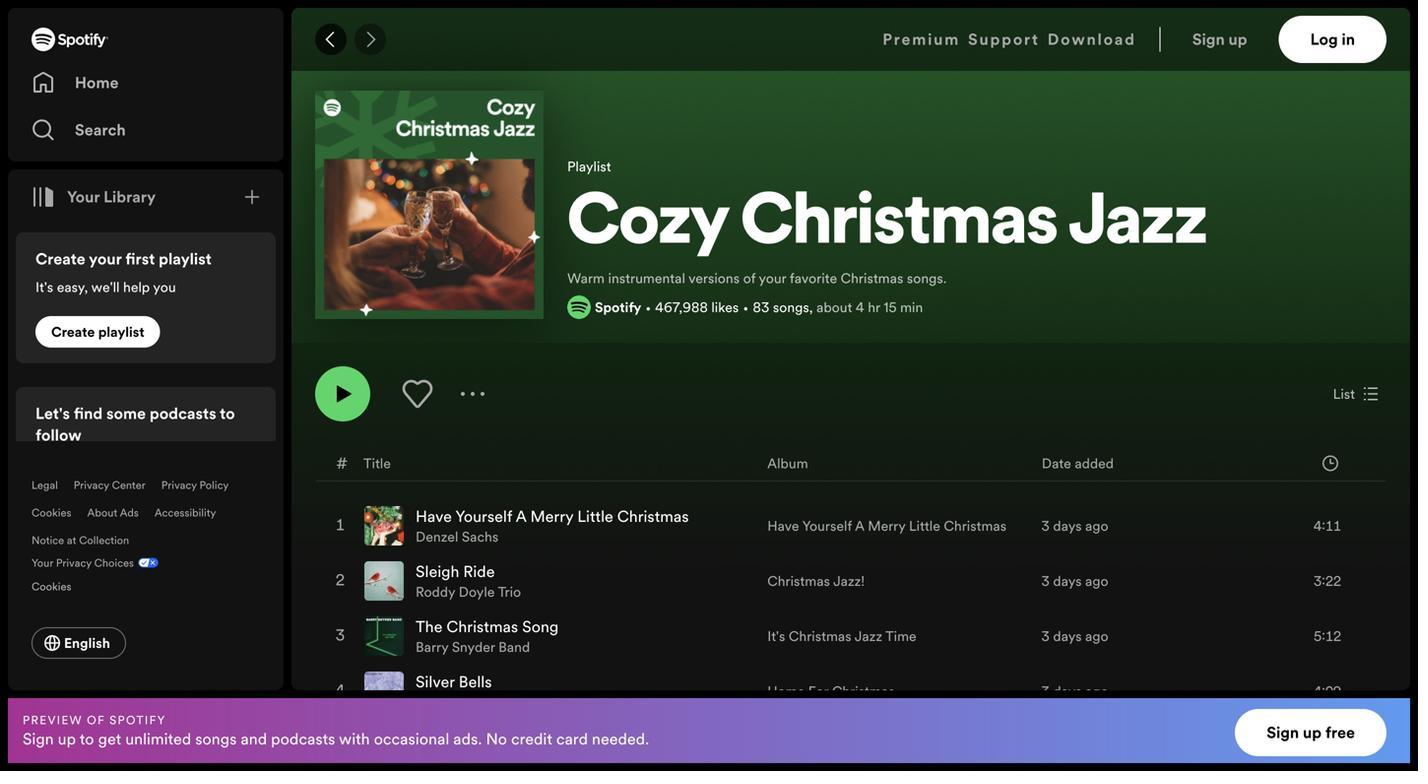 Task type: describe. For each thing, give the bounding box(es) containing it.
warm
[[567, 269, 605, 288]]

of inside preview of spotify sign up to get unlimited songs and podcasts with occasional ads. no credit card needed.
[[87, 712, 105, 728]]

up inside preview of spotify sign up to get unlimited songs and podcasts with occasional ads. no credit card needed.
[[58, 728, 76, 750]]

3 for sleigh ride
[[1042, 572, 1050, 591]]

main element
[[8, 8, 284, 691]]

2 cookies from the top
[[32, 579, 71, 594]]

home for christmas
[[768, 682, 895, 701]]

center
[[112, 478, 146, 493]]

choices
[[94, 556, 134, 570]]

about ads
[[87, 505, 139, 520]]

467,988
[[655, 298, 708, 317]]

have for have yourself a merry little christmas
[[768, 517, 799, 535]]

sign inside preview of spotify sign up to get unlimited songs and podcasts with occasional ads. no credit card needed.
[[23, 728, 54, 750]]

accessibility link
[[154, 505, 216, 520]]

free
[[1326, 722, 1355, 744]]

spotify image
[[567, 296, 591, 319]]

privacy center
[[74, 478, 146, 493]]

credit
[[511, 728, 553, 750]]

1 horizontal spatial have yourself a merry little christmas link
[[768, 517, 1007, 535]]

silver
[[416, 671, 455, 693]]

duration element
[[1323, 456, 1339, 471]]

3 days ago for have yourself a merry little christmas
[[1042, 517, 1109, 535]]

support button
[[968, 16, 1040, 63]]

english
[[64, 634, 110, 653]]

barry
[[416, 638, 448, 657]]

library
[[104, 186, 156, 208]]

to inside the let's find some podcasts to follow
[[220, 403, 235, 425]]

privacy policy
[[161, 478, 229, 493]]

your library
[[67, 186, 156, 208]]

log in
[[1311, 29, 1355, 50]]

roddy doyle trio link
[[416, 583, 521, 601]]

spotify link
[[595, 298, 641, 317]]

legal
[[32, 478, 58, 493]]

your privacy choices
[[32, 556, 134, 570]]

get
[[98, 728, 121, 750]]

have for have yourself a merry little christmas denzel sachs
[[416, 506, 452, 528]]

4 3 from the top
[[1042, 682, 1050, 701]]

your inside cozy christmas jazz warm instrumental versions of your favorite christmas songs.
[[759, 269, 787, 288]]

roddy
[[416, 583, 455, 601]]

of inside cozy christmas jazz warm instrumental versions of your favorite christmas songs.
[[743, 269, 756, 288]]

card
[[556, 728, 588, 750]]

podcasts inside the let's find some podcasts to follow
[[150, 403, 216, 425]]

min
[[900, 298, 923, 317]]

your for your library
[[67, 186, 100, 208]]

ago for have yourself a merry little christmas
[[1086, 517, 1109, 535]]

have yourself a merry little christmas cell
[[364, 499, 697, 553]]

california consumer privacy act (ccpa) opt-out icon image
[[134, 556, 159, 574]]

create your first playlist it's easy, we'll help you
[[35, 248, 212, 297]]

download button
[[1048, 16, 1136, 63]]

sign for sign up free
[[1267, 722, 1299, 744]]

support
[[968, 29, 1040, 50]]

create for your
[[35, 248, 85, 270]]

it's christmas jazz time
[[768, 627, 917, 646]]

album
[[768, 454, 808, 473]]

for
[[809, 682, 829, 701]]

sachs
[[462, 528, 499, 546]]

no
[[486, 728, 507, 750]]

hr
[[868, 298, 880, 317]]

merry for have yourself a merry little christmas
[[868, 517, 906, 535]]

podcasts inside preview of spotify sign up to get unlimited songs and podcasts with occasional ads. no credit card needed.
[[271, 728, 335, 750]]

go forward image
[[363, 32, 378, 47]]

4:11
[[1314, 517, 1342, 535]]

find
[[74, 403, 103, 425]]

have yourself a merry little christmas denzel sachs
[[416, 506, 689, 546]]

list
[[1333, 385, 1355, 403]]

4 days from the top
[[1053, 682, 1082, 701]]

jazz!
[[833, 572, 865, 591]]

easy,
[[57, 278, 88, 297]]

english button
[[32, 627, 126, 659]]

83 songs , about 4 hr 15 min
[[753, 298, 923, 317]]

unlimited
[[125, 728, 191, 750]]

to inside preview of spotify sign up to get unlimited songs and podcasts with occasional ads. no credit card needed.
[[80, 728, 94, 750]]

sleigh ride roddy doyle trio
[[416, 561, 521, 601]]

collection
[[79, 533, 129, 548]]

little for have yourself a merry little christmas denzel sachs
[[578, 506, 613, 528]]

band
[[499, 638, 530, 657]]

1 cookies from the top
[[32, 505, 71, 520]]

songs inside preview of spotify sign up to get unlimited songs and podcasts with occasional ads. no credit card needed.
[[195, 728, 237, 750]]

playlist inside button
[[98, 323, 144, 341]]

log in button
[[1279, 16, 1387, 63]]

1 cookies link from the top
[[32, 505, 71, 520]]

,
[[809, 298, 813, 317]]

create playlist button
[[35, 316, 160, 348]]

a for have yourself a merry little christmas
[[855, 517, 865, 535]]

your library button
[[24, 177, 164, 217]]

a for have yourself a merry little christmas denzel sachs
[[516, 506, 527, 528]]

# row
[[316, 446, 1386, 482]]

help
[[123, 278, 150, 297]]

the christmas song barry snyder band
[[416, 616, 559, 657]]

playlist inside create your first playlist it's easy, we'll help you
[[159, 248, 212, 270]]

title
[[363, 454, 391, 473]]

with
[[339, 728, 370, 750]]

the christmas song link
[[416, 616, 559, 638]]

log
[[1311, 29, 1338, 50]]

bells
[[459, 671, 492, 693]]

3:22
[[1314, 572, 1342, 591]]

favorite
[[790, 269, 837, 288]]

the
[[416, 616, 443, 638]]

about
[[87, 505, 117, 520]]

83
[[753, 298, 770, 317]]

it's inside create your first playlist it's easy, we'll help you
[[35, 278, 53, 297]]

privacy center link
[[74, 478, 146, 493]]

download
[[1048, 29, 1136, 50]]

preview of spotify sign up to get unlimited songs and podcasts with occasional ads. no credit card needed.
[[23, 712, 649, 750]]

date
[[1042, 454, 1072, 473]]

4 ago from the top
[[1086, 682, 1109, 701]]

3 days ago for sleigh ride
[[1042, 572, 1109, 591]]

it's christmas jazz time link
[[768, 627, 917, 646]]

sleigh ride cell
[[364, 555, 529, 608]]

the christmas song cell
[[364, 610, 567, 663]]

4:09 cell
[[1269, 665, 1369, 718]]

duration image
[[1323, 456, 1339, 471]]

accessibility
[[154, 505, 216, 520]]

added
[[1075, 454, 1114, 473]]



Task type: locate. For each thing, give the bounding box(es) containing it.
1 horizontal spatial little
[[909, 517, 941, 535]]

1 horizontal spatial playlist
[[159, 248, 212, 270]]

at
[[67, 533, 76, 548]]

1 vertical spatial cookies
[[32, 579, 71, 594]]

1 vertical spatial songs
[[195, 728, 237, 750]]

your left "library" at the top left
[[67, 186, 100, 208]]

0 vertical spatial create
[[35, 248, 85, 270]]

cozy christmas jazz warm instrumental versions of your favorite christmas songs.
[[567, 190, 1208, 288]]

3 3 days ago from the top
[[1042, 627, 1109, 646]]

songs right the 83
[[773, 298, 809, 317]]

a
[[516, 506, 527, 528], [855, 517, 865, 535]]

1 horizontal spatial have
[[768, 517, 799, 535]]

a inside the have yourself a merry little christmas denzel sachs
[[516, 506, 527, 528]]

have yourself a merry little christmas link
[[416, 506, 689, 528], [768, 517, 1007, 535]]

search
[[75, 119, 126, 141]]

1 horizontal spatial up
[[1229, 29, 1248, 50]]

2 cookies link from the top
[[32, 574, 87, 596]]

1 horizontal spatial it's
[[768, 627, 785, 646]]

privacy up accessibility "link"
[[161, 478, 197, 493]]

yourself up ride
[[455, 506, 512, 528]]

preview
[[23, 712, 83, 728]]

sign inside 'button'
[[1267, 722, 1299, 744]]

christmas jazz!
[[768, 572, 865, 591]]

your
[[89, 248, 122, 270], [759, 269, 787, 288]]

0 vertical spatial it's
[[35, 278, 53, 297]]

privacy for privacy policy
[[161, 478, 197, 493]]

ads.
[[453, 728, 482, 750]]

home for home
[[75, 72, 119, 94]]

0 horizontal spatial playlist
[[98, 323, 144, 341]]

little inside the have yourself a merry little christmas denzel sachs
[[578, 506, 613, 528]]

jazz
[[1069, 190, 1208, 260], [855, 627, 883, 646]]

1 vertical spatial spotify
[[109, 712, 166, 728]]

occasional
[[374, 728, 449, 750]]

about ads link
[[87, 505, 139, 520]]

3 3 from the top
[[1042, 627, 1050, 646]]

needed.
[[592, 728, 649, 750]]

2 days from the top
[[1053, 572, 1082, 591]]

0 vertical spatial cookies link
[[32, 505, 71, 520]]

your inside button
[[67, 186, 100, 208]]

sign up
[[1193, 29, 1248, 50]]

up left get
[[58, 728, 76, 750]]

sleigh
[[416, 561, 459, 583]]

cozy christmas jazz image
[[315, 91, 544, 319]]

3 days ago for the christmas song
[[1042, 627, 1109, 646]]

notice
[[32, 533, 64, 548]]

christmas inside the christmas song barry snyder band
[[447, 616, 518, 638]]

1 horizontal spatial a
[[855, 517, 865, 535]]

home up "search"
[[75, 72, 119, 94]]

create playlist
[[51, 323, 144, 341]]

a up the jazz!
[[855, 517, 865, 535]]

your down the notice
[[32, 556, 53, 570]]

cookies up the notice
[[32, 505, 71, 520]]

first
[[125, 248, 155, 270]]

0 vertical spatial jazz
[[1069, 190, 1208, 260]]

days for the christmas song
[[1053, 627, 1082, 646]]

and
[[241, 728, 267, 750]]

doyle
[[459, 583, 495, 601]]

songs
[[773, 298, 809, 317], [195, 728, 237, 750]]

your up the we'll
[[89, 248, 122, 270]]

spotify image
[[32, 28, 108, 51]]

home for christmas link
[[768, 682, 895, 701]]

1 vertical spatial playlist
[[98, 323, 144, 341]]

0 horizontal spatial your
[[32, 556, 53, 570]]

your for your privacy choices
[[32, 556, 53, 570]]

it's down 'christmas jazz!'
[[768, 627, 785, 646]]

your inside create your first playlist it's easy, we'll help you
[[89, 248, 122, 270]]

cookies link down your privacy choices button
[[32, 574, 87, 596]]

songs left and
[[195, 728, 237, 750]]

0 horizontal spatial it's
[[35, 278, 53, 297]]

up left log
[[1229, 29, 1248, 50]]

silver bells link
[[416, 671, 492, 693]]

trio
[[498, 583, 521, 601]]

yourself inside the have yourself a merry little christmas denzel sachs
[[455, 506, 512, 528]]

1 horizontal spatial yourself
[[802, 517, 852, 535]]

ago for sleigh ride
[[1086, 572, 1109, 591]]

1 vertical spatial it's
[[768, 627, 785, 646]]

it's
[[35, 278, 53, 297], [768, 627, 785, 646]]

song
[[522, 616, 559, 638]]

4 3 days ago from the top
[[1042, 682, 1109, 701]]

0 horizontal spatial home
[[75, 72, 119, 94]]

cookies
[[32, 505, 71, 520], [32, 579, 71, 594]]

podcasts right 'some' in the left of the page
[[150, 403, 216, 425]]

home inside cozy christmas jazz grid
[[768, 682, 805, 701]]

let's
[[35, 403, 70, 425]]

sleigh ride link
[[416, 561, 495, 583]]

1 horizontal spatial of
[[743, 269, 756, 288]]

sign up free button
[[1235, 709, 1387, 757]]

privacy down at
[[56, 556, 91, 570]]

0 horizontal spatial to
[[80, 728, 94, 750]]

of up the 83
[[743, 269, 756, 288]]

0 vertical spatial podcasts
[[150, 403, 216, 425]]

0 vertical spatial cookies
[[32, 505, 71, 520]]

merry right sachs
[[531, 506, 574, 528]]

privacy policy link
[[161, 478, 229, 493]]

0 horizontal spatial up
[[58, 728, 76, 750]]

1 horizontal spatial merry
[[868, 517, 906, 535]]

3
[[1042, 517, 1050, 535], [1042, 572, 1050, 591], [1042, 627, 1050, 646], [1042, 682, 1050, 701]]

legal link
[[32, 478, 58, 493]]

silver bells
[[416, 671, 492, 693]]

notice at collection link
[[32, 533, 129, 548]]

have yourself a merry little christmas link up trio
[[416, 506, 689, 528]]

songs.
[[907, 269, 947, 288]]

# column header
[[336, 446, 348, 481]]

1 vertical spatial podcasts
[[271, 728, 335, 750]]

have left sachs
[[416, 506, 452, 528]]

jazz for it's
[[855, 627, 883, 646]]

home left for
[[768, 682, 805, 701]]

create inside create your first playlist it's easy, we'll help you
[[35, 248, 85, 270]]

your up the 83
[[759, 269, 787, 288]]

1 vertical spatial of
[[87, 712, 105, 728]]

0 vertical spatial your
[[67, 186, 100, 208]]

0 horizontal spatial jazz
[[855, 627, 883, 646]]

barry snyder band link
[[416, 638, 530, 657]]

days for have yourself a merry little christmas
[[1053, 517, 1082, 535]]

2 horizontal spatial sign
[[1267, 722, 1299, 744]]

1 horizontal spatial sign
[[1193, 29, 1225, 50]]

have yourself a merry little christmas
[[768, 517, 1007, 535]]

sign inside button
[[1193, 29, 1225, 50]]

0 vertical spatial spotify
[[595, 298, 641, 317]]

1 vertical spatial create
[[51, 323, 95, 341]]

versions
[[689, 269, 740, 288]]

in
[[1342, 29, 1355, 50]]

0 horizontal spatial little
[[578, 506, 613, 528]]

podcasts right and
[[271, 728, 335, 750]]

home inside main element
[[75, 72, 119, 94]]

0 horizontal spatial spotify
[[109, 712, 166, 728]]

merry inside the have yourself a merry little christmas denzel sachs
[[531, 506, 574, 528]]

date added
[[1042, 454, 1114, 473]]

little for have yourself a merry little christmas
[[909, 517, 941, 535]]

premium button
[[883, 16, 960, 63]]

0 vertical spatial to
[[220, 403, 235, 425]]

0 horizontal spatial merry
[[531, 506, 574, 528]]

instrumental
[[608, 269, 686, 288]]

spotify right spotify icon
[[595, 298, 641, 317]]

privacy up 'about'
[[74, 478, 109, 493]]

follow
[[35, 425, 82, 446]]

1 horizontal spatial podcasts
[[271, 728, 335, 750]]

1 3 days ago from the top
[[1042, 517, 1109, 535]]

up
[[1229, 29, 1248, 50], [1303, 722, 1322, 744], [58, 728, 76, 750]]

cozy christmas jazz grid
[[293, 445, 1410, 771]]

1 horizontal spatial jazz
[[1069, 190, 1208, 260]]

1 vertical spatial to
[[80, 728, 94, 750]]

1 days from the top
[[1053, 517, 1082, 535]]

0 horizontal spatial have yourself a merry little christmas link
[[416, 506, 689, 528]]

privacy
[[74, 478, 109, 493], [161, 478, 197, 493], [56, 556, 91, 570]]

1 horizontal spatial your
[[759, 269, 787, 288]]

it's left easy,
[[35, 278, 53, 297]]

jazz for cozy
[[1069, 190, 1208, 260]]

1 horizontal spatial spotify
[[595, 298, 641, 317]]

cookies down your privacy choices
[[32, 579, 71, 594]]

to up policy
[[220, 403, 235, 425]]

create down easy,
[[51, 323, 95, 341]]

1 horizontal spatial to
[[220, 403, 235, 425]]

up inside 'button'
[[1303, 722, 1322, 744]]

sign for sign up
[[1193, 29, 1225, 50]]

likes
[[712, 298, 739, 317]]

have inside the have yourself a merry little christmas denzel sachs
[[416, 506, 452, 528]]

create inside create playlist button
[[51, 323, 95, 341]]

spotify inside preview of spotify sign up to get unlimited songs and podcasts with occasional ads. no credit card needed.
[[109, 712, 166, 728]]

playlist down the help
[[98, 323, 144, 341]]

yourself for have yourself a merry little christmas denzel sachs
[[455, 506, 512, 528]]

2 ago from the top
[[1086, 572, 1109, 591]]

home for home for christmas
[[768, 682, 805, 701]]

up for sign up
[[1229, 29, 1248, 50]]

1 vertical spatial cookies link
[[32, 574, 87, 596]]

sign up button
[[1185, 16, 1279, 63]]

0 horizontal spatial a
[[516, 506, 527, 528]]

create for playlist
[[51, 323, 95, 341]]

0 horizontal spatial have
[[416, 506, 452, 528]]

1 vertical spatial your
[[32, 556, 53, 570]]

1 horizontal spatial your
[[67, 186, 100, 208]]

top bar and user menu element
[[292, 8, 1411, 71]]

sign up free
[[1267, 722, 1355, 744]]

create up easy,
[[35, 248, 85, 270]]

1 horizontal spatial songs
[[773, 298, 809, 317]]

go back image
[[323, 32, 339, 47]]

merry down # row
[[868, 517, 906, 535]]

podcasts
[[150, 403, 216, 425], [271, 728, 335, 750]]

cozy
[[567, 190, 728, 260]]

search link
[[32, 110, 260, 150]]

0 horizontal spatial yourself
[[455, 506, 512, 528]]

days for sleigh ride
[[1053, 572, 1082, 591]]

denzel
[[416, 528, 458, 546]]

privacy for privacy center
[[74, 478, 109, 493]]

spotify right preview
[[109, 712, 166, 728]]

3 for the christmas song
[[1042, 627, 1050, 646]]

yourself up 'christmas jazz!'
[[802, 517, 852, 535]]

1 vertical spatial jazz
[[855, 627, 883, 646]]

2 3 days ago from the top
[[1042, 572, 1109, 591]]

let's find some podcasts to follow
[[35, 403, 235, 446]]

to left get
[[80, 728, 94, 750]]

ads
[[120, 505, 139, 520]]

playlist
[[159, 248, 212, 270], [98, 323, 144, 341]]

0 horizontal spatial songs
[[195, 728, 237, 750]]

christmas jazz! link
[[768, 572, 865, 591]]

up for sign up free
[[1303, 722, 1322, 744]]

your privacy choices button
[[32, 556, 134, 570]]

yourself for have yourself a merry little christmas
[[802, 517, 852, 535]]

2 horizontal spatial up
[[1303, 722, 1322, 744]]

denzel sachs link
[[416, 528, 499, 546]]

4
[[856, 298, 865, 317]]

premium
[[883, 29, 960, 50]]

have down album
[[768, 517, 799, 535]]

christmas inside the have yourself a merry little christmas denzel sachs
[[617, 506, 689, 528]]

up inside button
[[1229, 29, 1248, 50]]

0 vertical spatial of
[[743, 269, 756, 288]]

0 horizontal spatial podcasts
[[150, 403, 216, 425]]

3 days from the top
[[1053, 627, 1082, 646]]

0 vertical spatial home
[[75, 72, 119, 94]]

it's inside cozy christmas jazz grid
[[768, 627, 785, 646]]

up left 'free'
[[1303, 722, 1322, 744]]

0 horizontal spatial your
[[89, 248, 122, 270]]

0 horizontal spatial sign
[[23, 728, 54, 750]]

5:12
[[1314, 627, 1342, 646]]

3 for have yourself a merry little christmas
[[1042, 517, 1050, 535]]

1 vertical spatial home
[[768, 682, 805, 701]]

a right sachs
[[516, 506, 527, 528]]

0 horizontal spatial of
[[87, 712, 105, 728]]

of right preview
[[87, 712, 105, 728]]

some
[[106, 403, 146, 425]]

merry for have yourself a merry little christmas denzel sachs
[[531, 506, 574, 528]]

home
[[75, 72, 119, 94], [768, 682, 805, 701]]

notice at collection
[[32, 533, 129, 548]]

1 ago from the top
[[1086, 517, 1109, 535]]

cookies link up the notice
[[32, 505, 71, 520]]

2 3 from the top
[[1042, 572, 1050, 591]]

1 3 from the top
[[1042, 517, 1050, 535]]

home link
[[32, 63, 260, 102]]

playlist up "you"
[[159, 248, 212, 270]]

List button
[[1326, 378, 1387, 410]]

0 vertical spatial songs
[[773, 298, 809, 317]]

have yourself a merry little christmas link up the jazz!
[[768, 517, 1007, 535]]

0 vertical spatial playlist
[[159, 248, 212, 270]]

jazz inside cozy christmas jazz warm instrumental versions of your favorite christmas songs.
[[1069, 190, 1208, 260]]

little
[[578, 506, 613, 528], [909, 517, 941, 535]]

1 horizontal spatial home
[[768, 682, 805, 701]]

ago for the christmas song
[[1086, 627, 1109, 646]]

policy
[[199, 478, 229, 493]]

jazz inside grid
[[855, 627, 883, 646]]

3 ago from the top
[[1086, 627, 1109, 646]]

4:11 cell
[[1269, 499, 1369, 553]]



Task type: vqa. For each thing, say whether or not it's contained in the screenshot.
Have Yourself A Merry Little Christmas's A
yes



